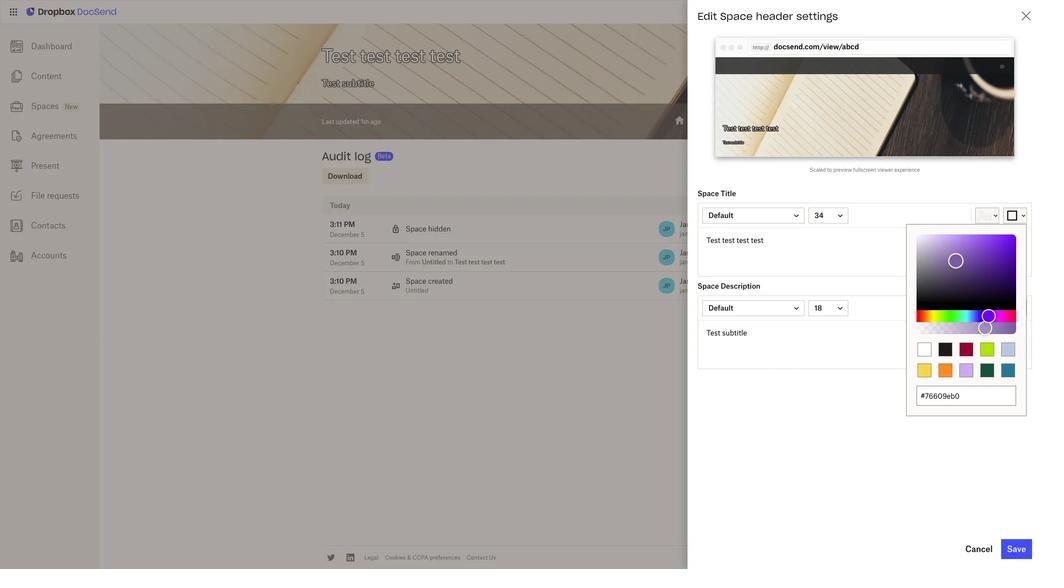 Task type: locate. For each thing, give the bounding box(es) containing it.
1 vertical spatial pm
[[346, 249, 357, 257]]

sidebar accounts image
[[10, 249, 23, 262]]

scaled
[[810, 167, 826, 173]]

0 vertical spatial untitled
[[422, 259, 446, 266]]

3 peterson from the top
[[703, 277, 732, 285]]

5 for space renamed
[[361, 260, 365, 267]]

1 vertical spatial 3:10
[[330, 277, 344, 285]]

1 james.peterson1902@gmail.com from the top
[[680, 230, 773, 238]]

3:10 pm december 5 for space renamed
[[330, 249, 365, 267]]

james.peterson1902@gmail.com for renamed
[[680, 259, 773, 266]]

peterson up default dropdown button
[[703, 277, 732, 285]]

peterson down space title
[[703, 220, 732, 229]]

legal link
[[364, 554, 379, 561]]

0 vertical spatial james peterson james.peterson1902@gmail.com
[[680, 220, 773, 238]]

default
[[709, 211, 734, 220], [709, 304, 734, 312]]

agreements
[[31, 131, 77, 141]]

1 vertical spatial james peterson james.peterson1902@gmail.com
[[680, 249, 773, 266]]

1 vertical spatial test
[[723, 140, 730, 145]]

0 vertical spatial 3:10
[[330, 249, 344, 257]]

space left description on the right of page
[[698, 282, 719, 290]]

james peterson james.peterson1902@gmail.com up "space description"
[[680, 249, 773, 266]]

1 vertical spatial 5
[[361, 260, 365, 267]]

space description element
[[690, 282, 1040, 370]]

test left "subtitle"
[[723, 140, 730, 145]]

to right scaled
[[828, 167, 832, 173]]

2 vertical spatial test
[[455, 259, 467, 266]]

0 vertical spatial to
[[828, 167, 832, 173]]

None field
[[917, 386, 1017, 406]]

3 5 from the top
[[361, 288, 365, 295]]

1 december from the top
[[330, 231, 359, 239]]

space inside space created untitled
[[406, 277, 427, 285]]

1 vertical spatial untitled
[[406, 287, 429, 294]]

Text text field
[[699, 321, 1032, 369]]

default down space title
[[709, 211, 734, 220]]

5
[[361, 231, 365, 239], [361, 260, 365, 267], [361, 288, 365, 295]]

beta
[[378, 152, 391, 160]]

test down the renamed at top left
[[455, 259, 467, 266]]

peterson up "space description"
[[703, 249, 732, 257]]

0 horizontal spatial to
[[448, 259, 453, 266]]

pm
[[344, 220, 355, 229], [346, 249, 357, 257], [346, 277, 357, 285]]

default inside dropdown button
[[709, 304, 734, 312]]

preview
[[834, 167, 852, 173]]

contact
[[467, 554, 488, 561]]

untitled
[[422, 259, 446, 266], [406, 287, 429, 294]]

share
[[791, 117, 814, 127]]

pm for space created
[[346, 277, 357, 285]]

header
[[756, 10, 794, 22]]

18
[[815, 304, 822, 312]]

content link
[[0, 61, 100, 91]]

to inside edit space header settings dialog
[[828, 167, 832, 173]]

pm for space renamed
[[346, 249, 357, 257]]

last updated 1m ago
[[322, 118, 381, 125]]

december
[[330, 231, 359, 239], [330, 260, 359, 267], [330, 288, 359, 295]]

us
[[489, 554, 496, 561]]

1 vertical spatial james.peterson1902@gmail.com
[[680, 259, 773, 266]]

3 james peterson james.peterson1902@gmail.com from the top
[[680, 277, 773, 294]]

december for space created
[[330, 288, 359, 295]]

test inside space renamed from untitled to test test test test
[[455, 259, 467, 266]]

2 3:10 from the top
[[330, 277, 344, 285]]

0 vertical spatial james.peterson1902@gmail.com
[[680, 230, 773, 238]]

3:10 for space created
[[330, 277, 344, 285]]

sidebar ndas image
[[10, 130, 23, 142]]

james peterson james.peterson1902@gmail.com up default dropdown button
[[680, 277, 773, 294]]

title
[[721, 189, 737, 198]]

home image
[[674, 115, 686, 127]]

to down the renamed at top left
[[448, 259, 453, 266]]

james peterson james.peterson1902@gmail.com down title
[[680, 220, 773, 238]]

james peterson james.peterson1902@gmail.com for created
[[680, 277, 773, 294]]

contact us
[[467, 554, 496, 561]]

peterson
[[703, 220, 732, 229], [703, 249, 732, 257], [703, 277, 732, 285]]

0 vertical spatial peterson
[[703, 220, 732, 229]]

test
[[723, 124, 737, 133], [723, 140, 730, 145], [455, 259, 467, 266]]

2 december from the top
[[330, 260, 359, 267]]

2 vertical spatial 5
[[361, 288, 365, 295]]

file requests
[[31, 191, 79, 201]]

james.peterson1902@gmail.com up "space description"
[[680, 259, 773, 266]]

2 vertical spatial james.peterson1902@gmail.com
[[680, 287, 773, 294]]

share button
[[785, 112, 820, 132]]

2 vertical spatial pm
[[346, 277, 357, 285]]

renamed
[[428, 249, 458, 257]]

audit log image
[[690, 115, 702, 127]]

0 vertical spatial december
[[330, 231, 359, 239]]

0 vertical spatial james
[[680, 220, 701, 229]]

spaces
[[31, 101, 59, 111]]

2 vertical spatial james
[[680, 277, 701, 285]]

2 james peterson james.peterson1902@gmail.com from the top
[[680, 249, 773, 266]]

2 vertical spatial james peterson james.peterson1902@gmail.com
[[680, 277, 773, 294]]

cookies & ccpa preferences
[[385, 554, 461, 561]]

sidebar contacts image
[[10, 220, 23, 232]]

to
[[828, 167, 832, 173], [448, 259, 453, 266]]

fullscreen
[[854, 167, 877, 173]]

from
[[406, 259, 421, 266]]

space for space title
[[698, 189, 719, 198]]

space
[[721, 10, 753, 22], [698, 189, 719, 198], [406, 225, 427, 233], [406, 249, 427, 257], [406, 277, 427, 285], [698, 282, 719, 290]]

james peterson james.peterson1902@gmail.com
[[680, 220, 773, 238], [680, 249, 773, 266], [680, 277, 773, 294]]

sidebar spaces image
[[10, 100, 23, 112]]

file
[[31, 191, 45, 201]]

2 5 from the top
[[361, 260, 365, 267]]

untitled inside space created untitled
[[406, 287, 429, 294]]

1 peterson from the top
[[703, 220, 732, 229]]

space for space description
[[698, 282, 719, 290]]

3:10 pm december 5
[[330, 249, 365, 267], [330, 277, 365, 295]]

2 james from the top
[[680, 249, 701, 257]]

test
[[739, 124, 751, 133], [753, 124, 765, 133], [767, 124, 779, 133], [469, 259, 480, 266], [481, 259, 493, 266], [494, 259, 505, 266]]

james.peterson1902@gmail.com down default popup button
[[680, 230, 773, 238]]

space down from
[[406, 277, 427, 285]]

2 vertical spatial peterson
[[703, 277, 732, 285]]

james for space created
[[680, 277, 701, 285]]

1 vertical spatial peterson
[[703, 249, 732, 257]]

ago
[[371, 118, 381, 125]]

sidebar dashboard image
[[10, 40, 23, 53]]

2 3:10 pm december 5 from the top
[[330, 277, 365, 295]]

2 vertical spatial december
[[330, 288, 359, 295]]

test for test test test test
[[723, 124, 737, 133]]

1 vertical spatial december
[[330, 260, 359, 267]]

3 james.peterson1902@gmail.com from the top
[[680, 287, 773, 294]]

0 vertical spatial pm
[[344, 220, 355, 229]]

3:10 pm december 5 for space created
[[330, 277, 365, 295]]

created
[[428, 277, 453, 285]]

space inside space renamed from untitled to test test test test
[[406, 249, 427, 257]]

pm inside 3:11 pm december 5
[[344, 220, 355, 229]]

test up "test subtitle"
[[723, 124, 737, 133]]

3:11 pm december 5
[[330, 220, 365, 239]]

space for space renamed from untitled to test test test test
[[406, 249, 427, 257]]

cancel button
[[960, 540, 999, 559]]

space created untitled
[[406, 277, 453, 294]]

2 peterson from the top
[[703, 249, 732, 257]]

space left hidden
[[406, 225, 427, 233]]

updated
[[336, 118, 359, 125]]

test test test test
[[723, 124, 779, 133]]

3:10
[[330, 249, 344, 257], [330, 277, 344, 285]]

scaled to preview fullscreen viewer experience
[[810, 167, 920, 173]]

1 horizontal spatial to
[[828, 167, 832, 173]]

1 5 from the top
[[361, 231, 365, 239]]

space for space hidden
[[406, 225, 427, 233]]

untitled down the renamed at top left
[[422, 259, 446, 266]]

1 vertical spatial james
[[680, 249, 701, 257]]

james.peterson1902@gmail.com
[[680, 230, 773, 238], [680, 259, 773, 266], [680, 287, 773, 294]]

accounts
[[31, 251, 67, 261]]

0 vertical spatial default
[[709, 211, 734, 220]]

3 december from the top
[[330, 288, 359, 295]]

james.peterson1902@gmail.com up default dropdown button
[[680, 287, 773, 294]]

0 vertical spatial 3:10 pm december 5
[[330, 249, 365, 267]]

1 3:10 from the top
[[330, 249, 344, 257]]

james.peterson1902@gmail.com for created
[[680, 287, 773, 294]]

accounts link
[[0, 241, 100, 271]]

2 james.peterson1902@gmail.com from the top
[[680, 259, 773, 266]]

present link
[[0, 151, 100, 181]]

contacts link
[[0, 211, 100, 241]]

default button
[[703, 208, 805, 224]]

untitled down created
[[406, 287, 429, 294]]

1 vertical spatial 3:10 pm december 5
[[330, 277, 365, 295]]

cancel
[[966, 545, 993, 554]]

space left title
[[698, 189, 719, 198]]

download button
[[322, 168, 369, 184]]

space up from
[[406, 249, 427, 257]]

2 default from the top
[[709, 304, 734, 312]]

description
[[721, 282, 761, 290]]

3 james from the top
[[680, 277, 701, 285]]

0 vertical spatial test
[[723, 124, 737, 133]]

file requests link
[[0, 181, 100, 211]]

default inside popup button
[[709, 211, 734, 220]]

receive image
[[10, 190, 23, 202]]

1 vertical spatial to
[[448, 259, 453, 266]]

december inside 3:11 pm december 5
[[330, 231, 359, 239]]

1 default from the top
[[709, 211, 734, 220]]

james
[[680, 220, 701, 229], [680, 249, 701, 257], [680, 277, 701, 285]]

default down "space description"
[[709, 304, 734, 312]]

james for space renamed
[[680, 249, 701, 257]]

0 vertical spatial 5
[[361, 231, 365, 239]]

1 3:10 pm december 5 from the top
[[330, 249, 365, 267]]

audit log
[[322, 149, 371, 163]]

close image
[[1021, 10, 1033, 22]]

1 vertical spatial default
[[709, 304, 734, 312]]

sidebar present image
[[10, 160, 23, 172]]

contact us link
[[467, 554, 496, 561]]



Task type: vqa. For each thing, say whether or not it's contained in the screenshot.
the bottom 3:10
yes



Task type: describe. For each thing, give the bounding box(es) containing it.
edit
[[698, 10, 718, 22]]

sidebar documents image
[[10, 70, 23, 83]]

default for description
[[709, 304, 734, 312]]

space right the edit
[[721, 10, 753, 22]]

legal
[[364, 554, 379, 561]]

last
[[322, 118, 334, 125]]

dig_icon comment image
[[1000, 64, 1006, 70]]

dashboard link
[[0, 31, 100, 61]]

3:11
[[330, 220, 342, 229]]

present
[[31, 161, 59, 171]]

space title
[[698, 189, 737, 198]]

requests
[[47, 191, 79, 201]]

ccpa
[[413, 554, 429, 561]]

today
[[330, 201, 350, 210]]

hidden
[[428, 225, 451, 233]]

default for title
[[709, 211, 734, 220]]

spaces new
[[31, 101, 78, 111]]

space for space created untitled
[[406, 277, 427, 285]]

docsend.com/view/abcd
[[774, 42, 860, 51]]

space description
[[698, 282, 761, 290]]

hue image
[[982, 309, 996, 323]]

new
[[65, 103, 78, 111]]

18 button
[[809, 300, 849, 316]]

experience
[[895, 167, 920, 173]]

5 for space created
[[361, 288, 365, 295]]

content
[[31, 71, 62, 81]]

cookies & ccpa preferences link
[[385, 554, 461, 561]]

peterson for created
[[703, 277, 732, 285]]

color slider
[[917, 235, 1017, 304]]

space title element
[[690, 189, 1040, 416]]

agreements link
[[0, 121, 100, 151]]

december for space renamed
[[330, 260, 359, 267]]

subtitle
[[731, 140, 744, 145]]

1m
[[361, 118, 369, 125]]

default button
[[703, 300, 805, 316]]

james peterson james.peterson1902@gmail.com for renamed
[[680, 249, 773, 266]]

Text text field
[[699, 228, 1032, 276]]

save
[[1008, 545, 1027, 554]]

peterson for renamed
[[703, 249, 732, 257]]

log
[[355, 149, 371, 163]]

download
[[328, 172, 363, 180]]

hue slider
[[917, 309, 1017, 323]]

test subtitle
[[723, 140, 744, 145]]

3:10 for space renamed
[[330, 249, 344, 257]]

save button
[[1002, 540, 1033, 559]]

untitled inside space renamed from untitled to test test test test
[[422, 259, 446, 266]]

viewer
[[878, 167, 894, 173]]

none field inside space title element
[[917, 386, 1017, 406]]

5 inside 3:11 pm december 5
[[361, 231, 365, 239]]

edit space header settings dialog
[[688, 0, 1043, 569]]

preferences
[[430, 554, 461, 561]]

test for test subtitle
[[723, 140, 730, 145]]

cookies
[[385, 554, 406, 561]]

34
[[815, 211, 824, 220]]

settings
[[797, 10, 839, 22]]

space hidden
[[406, 225, 451, 233]]

edit space header settings
[[698, 10, 839, 22]]

1 james peterson james.peterson1902@gmail.com from the top
[[680, 220, 773, 238]]

contacts
[[31, 221, 65, 231]]

34 button
[[809, 208, 849, 224]]

&
[[408, 554, 411, 561]]

audit
[[322, 149, 351, 163]]

1 james from the top
[[680, 220, 701, 229]]

color image
[[949, 253, 964, 269]]

to inside space renamed from untitled to test test test test
[[448, 259, 453, 266]]

dashboard
[[31, 41, 72, 51]]

space renamed from untitled to test test test test
[[406, 249, 505, 266]]



